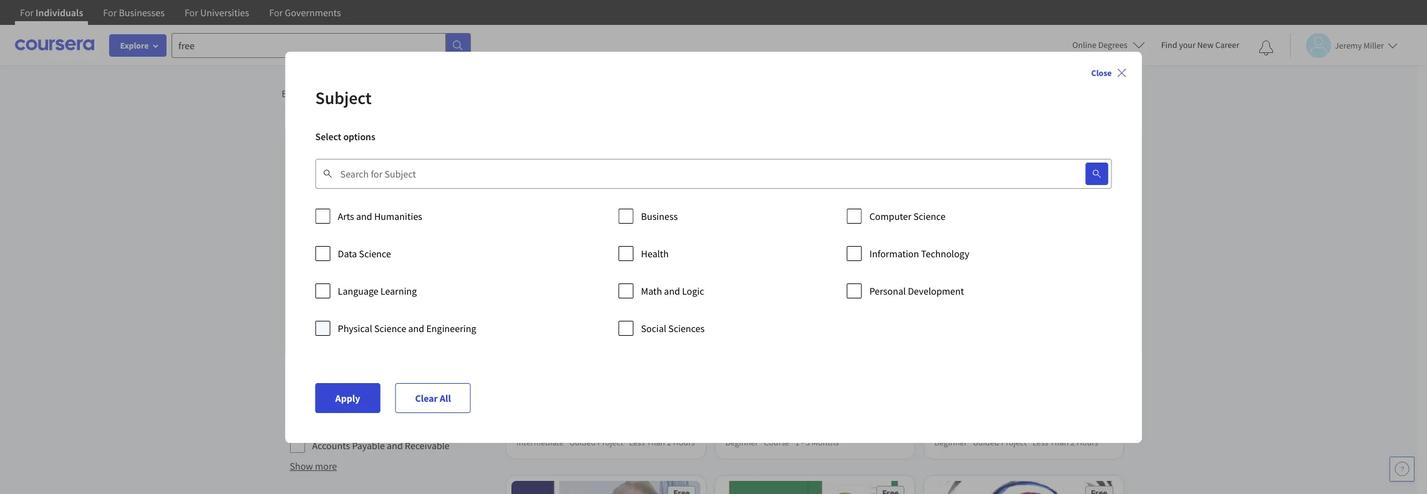 Task type: vqa. For each thing, say whether or not it's contained in the screenshot.
HAVE
no



Task type: describe. For each thing, give the bounding box(es) containing it.
1 vertical spatial free
[[882, 213, 899, 225]]

and down eligible
[[356, 210, 372, 222]]

credit
[[312, 195, 338, 208]]

by
[[320, 157, 333, 172]]

behavioral
[[725, 398, 764, 409]]

1 management, from the left
[[725, 385, 775, 396]]

1 show from the top
[[290, 328, 313, 341]]

months
[[811, 438, 839, 449]]

health
[[641, 247, 669, 260]]

science for computer
[[914, 210, 946, 222]]

arts and humanities business computer science data science
[[312, 251, 397, 320]]

business inside select subject options element
[[641, 210, 678, 222]]

0 horizontal spatial free
[[343, 87, 361, 100]]

learning
[[381, 285, 417, 297]]

payable
[[352, 440, 385, 452]]

less for beginner · guided project · less than 2 hours
[[1032, 438, 1048, 449]]

1 show more button from the top
[[290, 327, 337, 342]]

management inside account management accounting
[[348, 384, 403, 396]]

coursera project network
[[537, 327, 631, 338]]

arts for arts and humanities business computer science data science
[[312, 251, 329, 264]]

language
[[338, 285, 379, 297]]

eligible
[[340, 195, 370, 208]]

beginner · course · 1 - 3 months
[[725, 438, 839, 449]]

apply
[[335, 392, 360, 405]]

select subject options element
[[315, 204, 1112, 353]]

select
[[315, 130, 341, 143]]

course
[[764, 438, 789, 449]]

"free"
[[624, 156, 670, 178]]

help center image
[[1395, 462, 1410, 477]]

close
[[1091, 67, 1112, 78]]

making,
[[725, 410, 754, 421]]

risk
[[777, 385, 792, 396]]

1 show more from the top
[[290, 328, 337, 341]]

more for second show more button from the top of the page
[[315, 460, 337, 473]]

individuals
[[36, 6, 83, 19]]

filter
[[290, 157, 318, 172]]

humanities for arts and humanities business computer science data science
[[349, 251, 397, 264]]

accounts
[[312, 440, 350, 452]]

clear all button
[[395, 383, 471, 413]]

results
[[545, 156, 595, 178]]

2 for intermediate · guided project · less than 2 hours
[[667, 438, 671, 449]]

for governments
[[269, 6, 341, 19]]

information
[[870, 247, 919, 260]]

5 · from the left
[[969, 438, 971, 449]]

data science
[[338, 247, 391, 260]]

account management accounting
[[312, 384, 403, 415]]

project for intermediate
[[597, 438, 623, 449]]

arts and humanities
[[338, 210, 422, 222]]

math and logic
[[641, 285, 704, 297]]

all
[[440, 392, 451, 405]]

2 show more button from the top
[[290, 459, 337, 474]]

coursera image
[[15, 35, 94, 55]]

more for first show more button
[[315, 328, 337, 341]]

select options
[[315, 130, 375, 143]]

1
[[795, 438, 799, 449]]

6 · from the left
[[1028, 438, 1031, 449]]

for for businesses
[[103, 6, 117, 19]]

for for universities
[[185, 6, 198, 19]]

finance, investment management, risk management, banking, behavioral economics, critical thinking, decision making, financial analysis, innovation, regulations and compliance, leadership and management
[[725, 373, 904, 446]]

7,512
[[501, 156, 542, 178]]

universities
[[200, 6, 249, 19]]

intermediate · guided project · less than 2 hours
[[516, 438, 695, 449]]

compliance,
[[786, 423, 831, 434]]

banner navigation
[[10, 0, 351, 34]]

businesses
[[119, 6, 165, 19]]

2 for beginner · guided project · less than 2 hours
[[1070, 438, 1075, 449]]

intermediate
[[516, 438, 564, 449]]

account
[[312, 384, 346, 396]]

innovation,
[[824, 410, 866, 421]]

apply button
[[315, 383, 380, 413]]

social sciences
[[641, 322, 705, 335]]

economics,
[[766, 398, 808, 409]]

browse
[[282, 87, 313, 100]]

computer inside arts and humanities business computer science data science
[[312, 289, 354, 301]]

data inside arts and humanities business computer science data science
[[312, 308, 331, 320]]

3
[[805, 438, 810, 449]]

management inside finance, investment management, risk management, banking, behavioral economics, critical thinking, decision making, financial analysis, innovation, regulations and compliance, leadership and management
[[725, 435, 773, 446]]

governments
[[285, 6, 341, 19]]

for individuals
[[20, 6, 83, 19]]

2 · from the left
[[625, 438, 627, 449]]

investment
[[823, 373, 864, 384]]

less for intermediate · guided project · less than 2 hours
[[629, 438, 645, 449]]

accounting
[[312, 402, 359, 415]]

7,512 results for "free"
[[501, 156, 670, 178]]

thinking,
[[837, 398, 871, 409]]

physical
[[338, 322, 372, 335]]

hours for intermediate · guided project · less than 2 hours
[[673, 438, 695, 449]]

close button
[[1086, 61, 1132, 84]]

language learning
[[338, 285, 417, 297]]

social
[[641, 322, 666, 335]]

career
[[1216, 39, 1240, 51]]



Task type: locate. For each thing, give the bounding box(es) containing it.
show
[[290, 328, 313, 341], [290, 460, 313, 473]]

1 vertical spatial humanities
[[349, 251, 397, 264]]

and right the payable
[[387, 440, 403, 452]]

personal development
[[870, 285, 964, 297]]

2 guided from the left
[[973, 438, 999, 449]]

management down regulations
[[725, 435, 773, 446]]

hours for beginner · guided project · less than 2 hours
[[1076, 438, 1098, 449]]

science for physical
[[374, 322, 406, 335]]

subject dialog
[[285, 51, 1142, 443]]

0 horizontal spatial data
[[312, 308, 331, 320]]

computer up physical on the bottom of page
[[312, 289, 354, 301]]

arts
[[338, 210, 354, 222], [312, 251, 329, 264]]

new
[[1197, 39, 1214, 51]]

1 horizontal spatial guided
[[973, 438, 999, 449]]

4 for from the left
[[269, 6, 283, 19]]

humanities for arts and humanities
[[374, 210, 422, 222]]

1 horizontal spatial hours
[[1076, 438, 1098, 449]]

1 horizontal spatial 2
[[1070, 438, 1075, 449]]

clear
[[415, 392, 438, 405]]

1 horizontal spatial arts
[[338, 210, 354, 222]]

1 horizontal spatial data
[[338, 247, 357, 260]]

2
[[667, 438, 671, 449], [1070, 438, 1075, 449]]

for for governments
[[269, 6, 283, 19]]

humanities
[[374, 210, 422, 222], [349, 251, 397, 264]]

more left physical on the bottom of page
[[315, 328, 337, 341]]

for universities
[[185, 6, 249, 19]]

0 vertical spatial free
[[343, 87, 361, 100]]

finance,
[[790, 373, 821, 384]]

find your new career
[[1161, 39, 1240, 51]]

1 horizontal spatial less
[[1032, 438, 1048, 449]]

credit eligible
[[312, 195, 370, 208]]

1 · from the left
[[565, 438, 567, 449]]

1 vertical spatial arts
[[312, 251, 329, 264]]

0 vertical spatial humanities
[[374, 210, 422, 222]]

0 horizontal spatial computer
[[312, 289, 354, 301]]

humanities up data science
[[374, 210, 422, 222]]

0 horizontal spatial than
[[646, 438, 665, 449]]

arts for arts and humanities
[[338, 210, 354, 222]]

business up language
[[312, 270, 349, 283]]

1 beginner from the left
[[725, 438, 758, 449]]

free
[[343, 87, 361, 100], [882, 213, 899, 225]]

2 show from the top
[[290, 460, 313, 473]]

0 vertical spatial show more
[[290, 328, 337, 341]]

and down decision
[[875, 423, 889, 434]]

0 vertical spatial show
[[290, 328, 313, 341]]

computer
[[870, 210, 912, 222], [312, 289, 354, 301]]

engineering
[[426, 322, 476, 335]]

subject
[[315, 86, 372, 109]]

1 than from the left
[[646, 438, 665, 449]]

regulations
[[725, 423, 768, 434]]

0 horizontal spatial business
[[312, 270, 349, 283]]

1 horizontal spatial beginner
[[934, 438, 967, 449]]

1 vertical spatial data
[[312, 308, 331, 320]]

1 horizontal spatial management
[[725, 435, 773, 446]]

show down accounts
[[290, 460, 313, 473]]

None search field
[[172, 33, 471, 58]]

personal
[[870, 285, 906, 297]]

0 horizontal spatial less
[[629, 438, 645, 449]]

and up language
[[331, 251, 347, 264]]

guided
[[569, 438, 595, 449], [973, 438, 999, 449]]

financial
[[756, 410, 789, 421]]

1 vertical spatial show more button
[[290, 459, 337, 474]]

math
[[641, 285, 662, 297]]

3 for from the left
[[185, 6, 198, 19]]

0 vertical spatial arts
[[338, 210, 354, 222]]

0 vertical spatial data
[[338, 247, 357, 260]]

coursera
[[537, 327, 570, 338]]

0 horizontal spatial hours
[[673, 438, 695, 449]]

0 horizontal spatial management
[[348, 384, 403, 396]]

1 guided from the left
[[569, 438, 595, 449]]

less
[[629, 438, 645, 449], [1032, 438, 1048, 449]]

show more down accounts
[[290, 460, 337, 473]]

data
[[338, 247, 357, 260], [312, 308, 331, 320]]

humanities inside arts and humanities business computer science data science
[[349, 251, 397, 264]]

physical science and engineering
[[338, 322, 476, 335]]

information technology
[[870, 247, 970, 260]]

for left universities
[[185, 6, 198, 19]]

search image
[[1092, 169, 1102, 179]]

and down financial
[[770, 423, 784, 434]]

and
[[356, 210, 372, 222], [331, 251, 347, 264], [664, 285, 680, 297], [408, 322, 424, 335], [770, 423, 784, 434], [875, 423, 889, 434], [387, 440, 403, 452]]

1 horizontal spatial than
[[1050, 438, 1069, 449]]

1 horizontal spatial computer
[[870, 210, 912, 222]]

guided for intermediate
[[569, 438, 595, 449]]

1 horizontal spatial free
[[882, 213, 899, 225]]

for left the "businesses"
[[103, 6, 117, 19]]

4 · from the left
[[791, 438, 793, 449]]

2 less from the left
[[1032, 438, 1048, 449]]

0 vertical spatial more
[[315, 328, 337, 341]]

project for beginner
[[1001, 438, 1027, 449]]

and right math
[[664, 285, 680, 297]]

2 hours from the left
[[1076, 438, 1098, 449]]

than
[[646, 438, 665, 449], [1050, 438, 1069, 449]]

options
[[343, 130, 375, 143]]

sciences
[[668, 322, 705, 335]]

guided for beginner
[[973, 438, 999, 449]]

filter by
[[290, 157, 333, 172]]

business
[[641, 210, 678, 222], [312, 270, 349, 283]]

and left engineering
[[408, 322, 424, 335]]

0 vertical spatial computer
[[870, 210, 912, 222]]

clear all
[[415, 392, 451, 405]]

science
[[914, 210, 946, 222], [359, 247, 391, 260], [356, 289, 388, 301], [333, 308, 366, 320], [374, 322, 406, 335]]

humanities inside select subject options element
[[374, 210, 422, 222]]

2 show more from the top
[[290, 460, 337, 473]]

1 horizontal spatial management,
[[794, 385, 844, 396]]

arts down credit eligible
[[338, 210, 354, 222]]

project
[[572, 327, 598, 338], [597, 438, 623, 449], [1001, 438, 1027, 449]]

1 hours from the left
[[673, 438, 695, 449]]

your
[[1179, 39, 1196, 51]]

·
[[565, 438, 567, 449], [625, 438, 627, 449], [760, 438, 762, 449], [791, 438, 793, 449], [969, 438, 971, 449], [1028, 438, 1031, 449]]

decision
[[873, 398, 904, 409]]

hours
[[673, 438, 695, 449], [1076, 438, 1098, 449]]

more
[[315, 328, 337, 341], [315, 460, 337, 473]]

show left physical on the bottom of page
[[290, 328, 313, 341]]

browse link
[[282, 86, 313, 101]]

business inside arts and humanities business computer science data science
[[312, 270, 349, 283]]

2 2 from the left
[[1070, 438, 1075, 449]]

humanities up language learning
[[349, 251, 397, 264]]

beginner · guided project · less than 2 hours
[[934, 438, 1098, 449]]

free up select options
[[343, 87, 361, 100]]

show more button left physical on the bottom of page
[[290, 327, 337, 342]]

find your new career link
[[1155, 37, 1246, 53]]

find
[[1161, 39, 1177, 51]]

2 for from the left
[[103, 6, 117, 19]]

1 vertical spatial more
[[315, 460, 337, 473]]

science for data
[[359, 247, 391, 260]]

show more button
[[290, 327, 337, 342], [290, 459, 337, 474]]

computer inside select subject options element
[[870, 210, 912, 222]]

0 vertical spatial business
[[641, 210, 678, 222]]

1 vertical spatial computer
[[312, 289, 354, 301]]

receivable
[[405, 440, 450, 452]]

data inside select subject options element
[[338, 247, 357, 260]]

banking,
[[846, 385, 878, 396]]

1 more from the top
[[315, 328, 337, 341]]

business up health
[[641, 210, 678, 222]]

0 horizontal spatial guided
[[569, 438, 595, 449]]

leadership
[[833, 423, 874, 434]]

subject group
[[290, 230, 494, 322]]

beginner for beginner · course · 1 - 3 months
[[725, 438, 758, 449]]

computer science
[[870, 210, 946, 222]]

1 2 from the left
[[667, 438, 671, 449]]

2 than from the left
[[1050, 438, 1069, 449]]

1 vertical spatial management
[[725, 435, 773, 446]]

for left governments
[[269, 6, 283, 19]]

show more button down accounts
[[290, 459, 337, 474]]

accounts payable and receivable
[[312, 440, 450, 452]]

management, up behavioral
[[725, 385, 775, 396]]

technology
[[921, 247, 970, 260]]

logic
[[682, 285, 704, 297]]

arts inside arts and humanities business computer science data science
[[312, 251, 329, 264]]

analysis,
[[790, 410, 822, 421]]

1 for from the left
[[20, 6, 34, 19]]

than for beginner · guided project · less than 2 hours
[[1050, 438, 1069, 449]]

beginner for beginner · guided project · less than 2 hours
[[934, 438, 967, 449]]

critical
[[809, 398, 835, 409]]

development
[[908, 285, 964, 297]]

network
[[600, 327, 631, 338]]

arts inside select subject options element
[[338, 210, 354, 222]]

for
[[599, 156, 620, 178]]

-
[[801, 438, 804, 449]]

1 vertical spatial show more
[[290, 460, 337, 473]]

management up accounting
[[348, 384, 403, 396]]

1 horizontal spatial business
[[641, 210, 678, 222]]

for businesses
[[103, 6, 165, 19]]

for for individuals
[[20, 6, 34, 19]]

and inside arts and humanities business computer science data science
[[331, 251, 347, 264]]

3 · from the left
[[760, 438, 762, 449]]

for
[[20, 6, 34, 19], [103, 6, 117, 19], [185, 6, 198, 19], [269, 6, 283, 19]]

than for intermediate · guided project · less than 2 hours
[[646, 438, 665, 449]]

0 horizontal spatial arts
[[312, 251, 329, 264]]

free up information at the right of the page
[[882, 213, 899, 225]]

2 management, from the left
[[794, 385, 844, 396]]

for left individuals
[[20, 6, 34, 19]]

show more left physical on the bottom of page
[[290, 328, 337, 341]]

arts left data science
[[312, 251, 329, 264]]

0 vertical spatial show more button
[[290, 327, 337, 342]]

management
[[348, 384, 403, 396], [725, 435, 773, 446]]

1 less from the left
[[629, 438, 645, 449]]

Search by keyword search field
[[340, 159, 1056, 189]]

more down accounts
[[315, 460, 337, 473]]

0 horizontal spatial 2
[[667, 438, 671, 449]]

0 horizontal spatial beginner
[[725, 438, 758, 449]]

1 vertical spatial business
[[312, 270, 349, 283]]

2 beginner from the left
[[934, 438, 967, 449]]

2 more from the top
[[315, 460, 337, 473]]

0 horizontal spatial management,
[[725, 385, 775, 396]]

show notifications image
[[1259, 41, 1274, 56]]

computer up information at the right of the page
[[870, 210, 912, 222]]

1 vertical spatial show
[[290, 460, 313, 473]]

0 vertical spatial management
[[348, 384, 403, 396]]

management, up critical
[[794, 385, 844, 396]]



